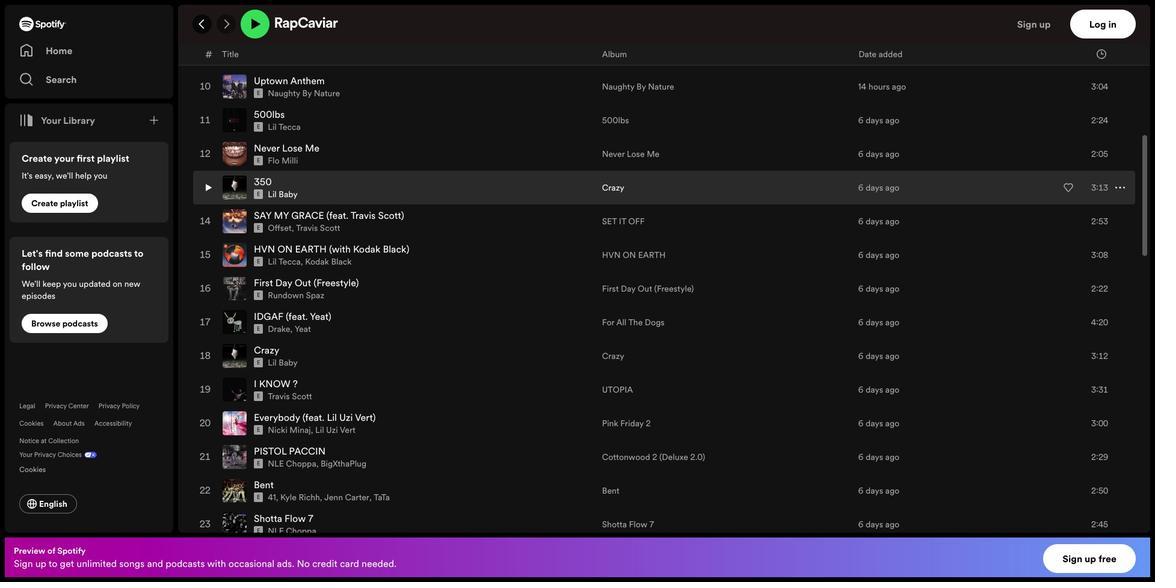 Task type: describe. For each thing, give the bounding box(es) containing it.
dogs for you broke my heart
[[645, 47, 665, 59]]

ago for idgaf (feat. yeat)
[[885, 317, 900, 329]]

days for crazy
[[866, 350, 883, 362]]

nicki minaj
[[268, 20, 311, 32]]

explicit element for bent
[[254, 493, 263, 502]]

scott inside the i know ? cell
[[292, 391, 312, 403]]

explicit element for everybody
[[254, 425, 263, 435]]

preview
[[14, 545, 45, 557]]

spotify
[[57, 545, 86, 557]]

california consumer privacy act (ccpa) opt-out icon image
[[82, 451, 97, 462]]

days for shotta flow 7
[[866, 519, 883, 531]]

some
[[65, 247, 89, 260]]

black
[[331, 256, 352, 268]]

privacy center
[[45, 402, 89, 411]]

nle choppa , bigxthaplug
[[268, 458, 366, 470]]

dogs for idgaf (feat. yeat)
[[645, 317, 665, 329]]

say my grace (feat. travis scott) link
[[254, 209, 404, 222]]

350 link
[[254, 175, 272, 188]]

for for you broke my heart
[[602, 47, 614, 59]]

podcasts inside preview of spotify sign up to get unlimited songs and podcasts with occasional ads. no credit card needed.
[[166, 557, 205, 570]]

0 horizontal spatial 2
[[646, 418, 651, 430]]

go forward image
[[221, 19, 231, 29]]

explicit element for never
[[254, 156, 263, 166]]

1 horizontal spatial naughty by nature
[[602, 81, 674, 93]]

baby for crazy
[[279, 357, 298, 369]]

it's
[[22, 170, 33, 182]]

days for everybody (feat. lil uzi vert)
[[866, 418, 883, 430]]

1 horizontal spatial never lose me link
[[602, 148, 659, 160]]

kyle
[[280, 492, 297, 504]]

6 for 350
[[858, 182, 864, 194]]

tecca for lil tecca , kodak black
[[278, 256, 301, 268]]

for all the dogs
[[602, 317, 665, 329]]

6 days ago for shotta flow 7
[[858, 519, 900, 531]]

for all the dogs scary hours edition
[[602, 47, 741, 59]]

6 for say my grace (feat. travis scott)
[[858, 215, 864, 228]]

7 for shotta flow 7
[[649, 519, 654, 531]]

1 lil tecca link from the top
[[268, 121, 301, 133]]

1 horizontal spatial naughty by nature link
[[602, 81, 674, 93]]

1 vertical spatial podcasts
[[62, 318, 98, 330]]

never lose me cell
[[223, 138, 592, 170]]

browse podcasts
[[31, 318, 98, 330]]

1 horizontal spatial by
[[637, 81, 646, 93]]

shotta flow 7 e
[[254, 512, 313, 535]]

first for first day out (freestyle)
[[602, 283, 619, 295]]

ago for 350
[[885, 182, 900, 194]]

500lbs cell
[[223, 104, 592, 137]]

kodak inside hvn on earth (with kodak black) e
[[353, 243, 380, 256]]

day for first day out (freestyle) e
[[275, 276, 292, 289]]

shotta for shotta flow 7
[[602, 519, 627, 531]]

needed.
[[362, 557, 397, 570]]

drake inside the you broke my heart drake
[[268, 54, 290, 66]]

3:00
[[1091, 418, 1108, 430]]

cottonwood
[[602, 451, 650, 463]]

1 horizontal spatial nature
[[648, 81, 674, 93]]

ago for hvn on earth (with kodak black)
[[885, 249, 900, 261]]

6 days ago for you broke my heart
[[858, 47, 900, 59]]

broke
[[272, 40, 297, 54]]

3:12
[[1091, 350, 1108, 362]]

0 horizontal spatial kodak
[[305, 256, 329, 268]]

help
[[75, 170, 92, 182]]

notice at collection
[[19, 437, 79, 446]]

hvn for hvn on earth
[[602, 249, 621, 261]]

1 horizontal spatial bent link
[[602, 485, 619, 497]]

1 nle choppa link from the top
[[268, 458, 316, 470]]

cottonwood 2 (deluxe 2.0)
[[602, 451, 705, 463]]

first day out (freestyle)
[[602, 283, 694, 295]]

to inside preview of spotify sign up to get unlimited songs and podcasts with occasional ads. no credit card needed.
[[49, 557, 58, 570]]

6 for crazy
[[858, 350, 864, 362]]

lil baby for 350
[[268, 188, 298, 200]]

ago for say my grace (feat. travis scott)
[[885, 215, 900, 228]]

days for 500lbs
[[866, 114, 883, 126]]

lil inside 350 cell
[[268, 188, 277, 200]]

crazy link for crazy
[[602, 350, 624, 362]]

my
[[300, 40, 314, 54]]

and
[[147, 557, 163, 570]]

hours
[[690, 47, 713, 59]]

, left tata
[[369, 492, 372, 504]]

scott)
[[378, 209, 404, 222]]

lose for never lose me
[[627, 148, 645, 160]]

e inside uptown anthem e
[[257, 90, 260, 97]]

flo milli
[[268, 155, 298, 167]]

edition
[[715, 47, 741, 59]]

everybody (feat. lil uzi vert) cell
[[223, 407, 592, 440]]

at
[[41, 437, 47, 446]]

unlimited
[[77, 557, 117, 570]]

bent cell
[[223, 475, 592, 507]]

idgaf (feat. yeat) link
[[254, 310, 331, 323]]

flow for shotta flow 7 e
[[285, 512, 306, 525]]

lil baby for crazy
[[268, 357, 298, 369]]

0 horizontal spatial bent link
[[254, 478, 274, 492]]

e inside first day out (freestyle) e
[[257, 292, 260, 299]]

everybody
[[254, 411, 300, 424]]

library
[[63, 114, 95, 127]]

lil baby link for crazy
[[268, 357, 298, 369]]

go back image
[[197, 19, 207, 29]]

uptown
[[254, 74, 288, 87]]

carter
[[345, 492, 369, 504]]

free
[[1099, 552, 1117, 566]]

days for never lose me
[[866, 148, 883, 160]]

yeat)
[[310, 310, 331, 323]]

you broke my heart cell
[[223, 37, 592, 69]]

travis inside the i know ? cell
[[268, 391, 290, 403]]

set
[[602, 215, 617, 228]]

41
[[268, 492, 276, 504]]

tecca for lil tecca
[[278, 121, 301, 133]]

lil inside crazy cell
[[268, 357, 277, 369]]

#
[[205, 47, 212, 60]]

6 for you broke my heart
[[858, 47, 864, 59]]

jenn
[[324, 492, 343, 504]]

6 days ago for first day out (freestyle)
[[858, 283, 900, 295]]

play 350 by lil baby image
[[203, 181, 213, 195]]

the for idgaf (feat. yeat)
[[628, 317, 643, 329]]

occasional
[[228, 557, 275, 570]]

lose for never lose me e
[[282, 141, 303, 155]]

first day out (freestyle) cell
[[223, 273, 592, 305]]

2:50
[[1091, 485, 1108, 497]]

500lbs link inside cell
[[254, 108, 285, 121]]

nicki minaj link inside ftcu "cell"
[[268, 20, 311, 32]]

2:29
[[1091, 451, 1108, 463]]

podcasts inside let's find some podcasts to follow we'll keep you updated on new episodes
[[91, 247, 132, 260]]

yeat link
[[295, 323, 311, 335]]

keep
[[43, 278, 61, 290]]

e inside never lose me e
[[257, 157, 260, 164]]

1 vertical spatial 2
[[652, 451, 657, 463]]

travis scott link for ?
[[268, 391, 312, 403]]

ago for 500lbs
[[885, 114, 900, 126]]

day for first day out (freestyle)
[[621, 283, 636, 295]]

to inside let's find some podcasts to follow we'll keep you updated on new episodes
[[134, 247, 144, 260]]

e inside crazy e
[[257, 359, 260, 367]]

, left kyle
[[276, 492, 278, 504]]

your privacy choices
[[19, 451, 82, 460]]

out for first day out (freestyle)
[[638, 283, 652, 295]]

tata link
[[374, 492, 390, 504]]

7 for shotta flow 7 e
[[308, 512, 313, 525]]

e inside 500lbs e
[[257, 123, 260, 131]]

6 days ago for say my grace (feat. travis scott)
[[858, 215, 900, 228]]

6 for hvn on earth (with kodak black)
[[858, 249, 864, 261]]

first
[[77, 152, 95, 165]]

days for say my grace (feat. travis scott)
[[866, 215, 883, 228]]

2 nle choppa link from the top
[[268, 525, 316, 537]]

3:08
[[1091, 249, 1108, 261]]

privacy policy
[[99, 402, 140, 411]]

get
[[60, 557, 74, 570]]

on for hvn on earth
[[623, 249, 636, 261]]

ftcu link
[[254, 7, 279, 20]]

ago for crazy
[[885, 350, 900, 362]]

e inside pistol paccin e
[[257, 460, 260, 468]]

ago for shotta flow 7
[[885, 519, 900, 531]]

english
[[39, 498, 67, 510]]

ads
[[73, 419, 85, 428]]

nle for nle choppa
[[268, 525, 284, 537]]

41 link
[[268, 492, 276, 504]]

2:52
[[1091, 13, 1108, 25]]

6 for idgaf (feat. yeat)
[[858, 317, 864, 329]]

black)
[[383, 243, 409, 256]]

6 days ago for idgaf (feat. yeat)
[[858, 317, 900, 329]]

4:20
[[1091, 317, 1108, 329]]

1 cookies from the top
[[19, 419, 44, 428]]

travis scott link for travis
[[296, 222, 340, 234]]

nle for nle choppa , bigxthaplug
[[268, 458, 284, 470]]

drake inside idgaf (feat. yeat) cell
[[268, 323, 290, 335]]

0 horizontal spatial naughty by nature link
[[268, 87, 340, 99]]

the for you broke my heart
[[628, 47, 643, 59]]

baby for 350
[[279, 188, 298, 200]]

you broke my heart link
[[254, 40, 340, 54]]

350 row
[[193, 171, 1135, 205]]

1 horizontal spatial 500lbs link
[[602, 114, 629, 126]]

top bar and user menu element
[[178, 5, 1150, 43]]

pistol paccin cell
[[223, 441, 592, 474]]

(deluxe
[[659, 451, 688, 463]]

up for sign up
[[1039, 17, 1051, 31]]

updated
[[79, 278, 110, 290]]

privacy down at
[[34, 451, 56, 460]]

500lbs for 500lbs e
[[254, 108, 285, 121]]

anthem
[[290, 74, 325, 87]]

1 horizontal spatial shotta flow 7 link
[[602, 519, 654, 531]]

, inside the everybody (feat. lil uzi vert) 'cell'
[[311, 424, 313, 436]]

log in
[[1089, 17, 1117, 31]]

friday
[[620, 418, 644, 430]]

(freestyle) for first day out (freestyle)
[[654, 283, 694, 295]]

choppa for nle choppa
[[286, 525, 316, 537]]

1 drake link from the top
[[268, 54, 290, 66]]

scary
[[667, 47, 688, 59]]

legal link
[[19, 402, 35, 411]]

days for you broke my heart
[[866, 47, 883, 59]]

in
[[1108, 17, 1117, 31]]

uptown anthem e
[[254, 74, 325, 97]]

e inside ftcu e
[[257, 22, 260, 30]]

3:31
[[1091, 384, 1108, 396]]

drake link inside idgaf (feat. yeat) cell
[[268, 323, 290, 335]]

episodes
[[22, 290, 55, 302]]

6 days ago for crazy
[[858, 350, 900, 362]]

duration image
[[1097, 49, 1106, 59]]

sign for sign up free
[[1063, 552, 1082, 566]]

sign up
[[1017, 17, 1051, 31]]

explicit element for hvn
[[254, 257, 263, 267]]

2:53
[[1091, 215, 1108, 228]]

crazy link inside crazy cell
[[254, 344, 279, 357]]

playlist inside create your first playlist it's easy, we'll help you
[[97, 152, 129, 165]]

pink friday 2
[[602, 418, 651, 430]]

6 days ago for 350
[[858, 182, 900, 194]]

legal
[[19, 402, 35, 411]]

6 for i know ?
[[858, 384, 864, 396]]

crazy for crazy
[[602, 350, 624, 362]]

pistol
[[254, 445, 287, 458]]

lil inside 500lbs cell
[[268, 121, 277, 133]]

2 nicki minaj link from the top
[[268, 424, 311, 436]]

playlist inside create playlist button
[[60, 197, 88, 209]]

ftcu cell
[[223, 3, 592, 36]]

6 for shotta flow 7
[[858, 519, 864, 531]]

0 horizontal spatial uzi
[[326, 424, 338, 436]]

hours
[[869, 81, 890, 93]]

i know ? cell
[[223, 374, 592, 406]]

2.0)
[[690, 451, 705, 463]]

shotta flow 7 link inside cell
[[254, 512, 313, 525]]

500lbs e
[[254, 108, 285, 131]]

credit
[[312, 557, 337, 570]]



Task type: vqa. For each thing, say whether or not it's contained in the screenshot.
"&" within the Biography & Memoir
no



Task type: locate. For each thing, give the bounding box(es) containing it.
ago
[[885, 47, 900, 59], [892, 81, 906, 93], [885, 114, 900, 126], [885, 148, 900, 160], [885, 182, 900, 194], [885, 215, 900, 228], [885, 249, 900, 261], [885, 283, 900, 295], [885, 317, 900, 329], [885, 350, 900, 362], [885, 384, 900, 396], [885, 418, 900, 430], [885, 451, 900, 463], [885, 485, 900, 497], [885, 519, 900, 531]]

12 days from the top
[[866, 451, 883, 463]]

11 days from the top
[[866, 418, 883, 430]]

scott up hvn on earth (with kodak black) link
[[320, 222, 340, 234]]

1 nle from the top
[[268, 458, 284, 470]]

2 dogs from the top
[[645, 317, 665, 329]]

0 vertical spatial lil tecca link
[[268, 121, 301, 133]]

earth up first day out (freestyle)
[[638, 249, 666, 261]]

kyle richh link
[[280, 492, 320, 504]]

0 horizontal spatial you
[[63, 278, 77, 290]]

cookies down your privacy choices
[[19, 464, 46, 475]]

hvn
[[254, 243, 275, 256], [602, 249, 621, 261]]

me for never lose me e
[[305, 141, 319, 155]]

travis
[[351, 209, 376, 222], [296, 222, 318, 234], [268, 391, 290, 403]]

it
[[619, 215, 626, 228]]

lil up "know"
[[268, 357, 277, 369]]

2 explicit element from the top
[[254, 89, 263, 98]]

6 days from the top
[[866, 249, 883, 261]]

1 vertical spatial to
[[49, 557, 58, 570]]

privacy up accessibility link
[[99, 402, 120, 411]]

4 days from the top
[[866, 182, 883, 194]]

pistol paccin e
[[254, 445, 326, 468]]

0 vertical spatial nicki minaj link
[[268, 20, 311, 32]]

by down the # "row" on the top
[[637, 81, 646, 93]]

explicit element inside the everybody (feat. lil uzi vert) 'cell'
[[254, 425, 263, 435]]

0 vertical spatial minaj
[[290, 20, 311, 32]]

bent for bent
[[602, 485, 619, 497]]

nicki up broke at left
[[268, 20, 287, 32]]

pink friday 2 link
[[602, 418, 651, 430]]

(freestyle) down black
[[314, 276, 359, 289]]

create playlist
[[31, 197, 88, 209]]

e inside i know ? e
[[257, 393, 260, 400]]

15 e from the top
[[257, 528, 260, 535]]

ago for first day out (freestyle)
[[885, 283, 900, 295]]

2 cell from the left
[[858, 3, 1043, 36]]

10 6 from the top
[[858, 384, 864, 396]]

2 tecca from the top
[[278, 256, 301, 268]]

idgaf
[[254, 310, 283, 323]]

13 e from the top
[[257, 460, 260, 468]]

days for pistol paccin
[[866, 451, 883, 463]]

1 horizontal spatial hvn
[[602, 249, 621, 261]]

4 e from the top
[[257, 157, 260, 164]]

accessibility link
[[94, 419, 132, 428]]

with
[[207, 557, 226, 570]]

0 vertical spatial nicki
[[268, 20, 287, 32]]

(freestyle) inside first day out (freestyle) e
[[314, 276, 359, 289]]

up inside preview of spotify sign up to get unlimited songs and podcasts with occasional ads. no credit card needed.
[[35, 557, 46, 570]]

privacy center link
[[45, 402, 89, 411]]

6 e from the top
[[257, 225, 260, 232]]

bent link down cottonwood
[[602, 485, 619, 497]]

uzi left vert)
[[339, 411, 353, 424]]

accessibility
[[94, 419, 132, 428]]

1 horizontal spatial shotta
[[602, 519, 627, 531]]

0 horizontal spatial first
[[254, 276, 273, 289]]

5 6 days ago from the top
[[858, 215, 900, 228]]

on down offset link
[[277, 243, 293, 256]]

kodak right (with
[[353, 243, 380, 256]]

ago for pistol paccin
[[885, 451, 900, 463]]

explicit element inside the uptown anthem cell
[[254, 89, 263, 98]]

privacy for privacy center
[[45, 402, 67, 411]]

0 horizontal spatial playlist
[[60, 197, 88, 209]]

2 e from the top
[[257, 90, 260, 97]]

2 lil baby from the top
[[268, 357, 298, 369]]

days for idgaf (feat. yeat)
[[866, 317, 883, 329]]

1 for from the top
[[602, 47, 614, 59]]

naughty by nature link up lil tecca
[[268, 87, 340, 99]]

explicit element inside say my grace (feat. travis scott) cell
[[254, 223, 263, 233]]

2 the from the top
[[628, 317, 643, 329]]

11 e from the top
[[257, 393, 260, 400]]

your library
[[41, 114, 95, 127]]

1 vertical spatial your
[[19, 451, 33, 460]]

nicki for nicki minaj , lil uzi vert
[[268, 424, 287, 436]]

nicki for nicki minaj
[[268, 20, 287, 32]]

added
[[879, 48, 903, 60]]

cookies link up notice
[[19, 419, 44, 428]]

nle up 'ads.'
[[268, 525, 284, 537]]

2 drake from the top
[[268, 323, 290, 335]]

(feat.
[[326, 209, 349, 222], [286, 310, 308, 323], [302, 411, 325, 424]]

(feat. inside 'idgaf (feat. yeat) e'
[[286, 310, 308, 323]]

naughty by nature link down album
[[602, 81, 674, 93]]

1 horizontal spatial up
[[1039, 17, 1051, 31]]

0 horizontal spatial shotta
[[254, 512, 282, 525]]

lil inside everybody (feat. lil uzi vert) e
[[327, 411, 337, 424]]

earth inside hvn on earth (with kodak black) e
[[295, 243, 327, 256]]

the down first day out (freestyle)
[[628, 317, 643, 329]]

your privacy choices button
[[19, 451, 82, 460]]

lose down lil tecca
[[282, 141, 303, 155]]

e inside shotta flow 7 e
[[257, 528, 260, 535]]

1 horizontal spatial sign
[[1017, 17, 1037, 31]]

12 e from the top
[[257, 427, 260, 434]]

notice at collection link
[[19, 437, 79, 446]]

lil up never lose me e
[[268, 121, 277, 133]]

explicit element for ftcu
[[254, 21, 263, 31]]

you for some
[[63, 278, 77, 290]]

travis inside say my grace (feat. travis scott) e
[[351, 209, 376, 222]]

1 horizontal spatial 7
[[649, 519, 654, 531]]

drake link left yeat
[[268, 323, 290, 335]]

6 for pistol paccin
[[858, 451, 864, 463]]

uzi inside everybody (feat. lil uzi vert) e
[[339, 411, 353, 424]]

scott
[[320, 222, 340, 234], [292, 391, 312, 403]]

7 inside shotta flow 7 e
[[308, 512, 313, 525]]

up for sign up free
[[1085, 552, 1096, 566]]

13 6 days ago from the top
[[858, 485, 900, 497]]

earth for hvn on earth
[[638, 249, 666, 261]]

9 days from the top
[[866, 350, 883, 362]]

explicit element for 500lbs
[[254, 122, 263, 132]]

1 vertical spatial lil baby link
[[268, 357, 298, 369]]

explicit element for say
[[254, 223, 263, 233]]

5 6 from the top
[[858, 215, 864, 228]]

pistol paccin link
[[254, 445, 326, 458]]

days for first day out (freestyle)
[[866, 283, 883, 295]]

the right album
[[628, 47, 643, 59]]

8 6 days ago from the top
[[858, 317, 900, 329]]

first for first day out (freestyle) e
[[254, 276, 273, 289]]

1 vertical spatial lil tecca link
[[268, 256, 301, 268]]

0 vertical spatial for
[[602, 47, 614, 59]]

ago for bent
[[885, 485, 900, 497]]

1 vertical spatial tecca
[[278, 256, 301, 268]]

explicit element inside ftcu "cell"
[[254, 21, 263, 31]]

you right keep
[[63, 278, 77, 290]]

2 6 from the top
[[858, 114, 864, 126]]

privacy
[[45, 402, 67, 411], [99, 402, 120, 411], [34, 451, 56, 460]]

0 horizontal spatial 7
[[308, 512, 313, 525]]

explicit element for idgaf
[[254, 324, 263, 334]]

e inside say my grace (feat. travis scott) e
[[257, 225, 260, 232]]

7 days from the top
[[866, 283, 883, 295]]

your for your privacy choices
[[19, 451, 33, 460]]

hvn on earth (with kodak black) cell
[[223, 239, 592, 271]]

all
[[616, 47, 626, 59], [616, 317, 626, 329]]

1 nicki from the top
[[268, 20, 287, 32]]

1 horizontal spatial naughty
[[602, 81, 634, 93]]

, inside idgaf (feat. yeat) cell
[[290, 323, 293, 335]]

bigxthaplug
[[321, 458, 366, 470]]

1 the from the top
[[628, 47, 643, 59]]

days for hvn on earth (with kodak black)
[[866, 249, 883, 261]]

preview of spotify sign up to get unlimited songs and podcasts with occasional ads. no credit card needed.
[[14, 545, 397, 570]]

10 6 days ago from the top
[[858, 384, 900, 396]]

day inside first day out (freestyle) e
[[275, 276, 292, 289]]

uzi left vert
[[326, 424, 338, 436]]

, left jenn
[[320, 492, 322, 504]]

paccin
[[289, 445, 326, 458]]

14 6 from the top
[[858, 519, 864, 531]]

11 explicit element from the top
[[254, 392, 263, 401]]

lil baby up my
[[268, 188, 298, 200]]

baby
[[279, 188, 298, 200], [279, 357, 298, 369]]

3 6 days ago from the top
[[858, 148, 900, 160]]

up inside "button"
[[1085, 552, 1096, 566]]

2 horizontal spatial travis
[[351, 209, 376, 222]]

2 all from the top
[[616, 317, 626, 329]]

1 vertical spatial the
[[628, 317, 643, 329]]

days for i know ?
[[866, 384, 883, 396]]

hvn on earth (with kodak black) e
[[254, 243, 409, 265]]

first inside first day out (freestyle) e
[[254, 276, 273, 289]]

drake left yeat
[[268, 323, 290, 335]]

13 days from the top
[[866, 485, 883, 497]]

sign inside button
[[1017, 17, 1037, 31]]

1 horizontal spatial travis
[[296, 222, 318, 234]]

out inside first day out (freestyle) e
[[295, 276, 311, 289]]

500lbs up the never lose me
[[602, 114, 629, 126]]

1 horizontal spatial 500lbs
[[602, 114, 629, 126]]

all down top bar and user menu element at the top of page
[[616, 47, 626, 59]]

0 horizontal spatial naughty by nature
[[268, 87, 340, 99]]

0 horizontal spatial hvn
[[254, 243, 275, 256]]

i know ? link
[[254, 377, 298, 391]]

album
[[602, 48, 627, 60]]

3:13 cell
[[1053, 172, 1125, 204]]

create for playlist
[[31, 197, 58, 209]]

create down easy,
[[31, 197, 58, 209]]

(feat. inside everybody (feat. lil uzi vert) e
[[302, 411, 325, 424]]

nle choppa link
[[268, 458, 316, 470], [268, 525, 316, 537]]

0 horizontal spatial 500lbs
[[254, 108, 285, 121]]

1 e from the top
[[257, 22, 260, 30]]

explicit element inside 350 cell
[[254, 190, 263, 199]]

rundown
[[268, 289, 304, 302]]

2 nle from the top
[[268, 525, 284, 537]]

9 6 days ago from the top
[[858, 350, 900, 362]]

1 horizontal spatial you
[[93, 170, 107, 182]]

1 explicit element from the top
[[254, 21, 263, 31]]

0 vertical spatial your
[[41, 114, 61, 127]]

create up easy,
[[22, 152, 52, 165]]

ago for everybody (feat. lil uzi vert)
[[885, 418, 900, 430]]

never for never lose me e
[[254, 141, 280, 155]]

nicki minaj link up pistol paccin link
[[268, 424, 311, 436]]

spaz
[[306, 289, 324, 302]]

your inside your library button
[[41, 114, 61, 127]]

day up for all the dogs in the right bottom of the page
[[621, 283, 636, 295]]

crazy link up set
[[602, 182, 624, 194]]

5 e from the top
[[257, 191, 260, 198]]

0 vertical spatial podcasts
[[91, 247, 132, 260]]

lil up paccin
[[315, 424, 324, 436]]

7 e from the top
[[257, 258, 260, 265]]

lose inside never lose me e
[[282, 141, 303, 155]]

, right my
[[292, 222, 294, 234]]

playlist down 'help'
[[60, 197, 88, 209]]

2 horizontal spatial up
[[1085, 552, 1096, 566]]

explicit element inside the i know ? cell
[[254, 392, 263, 401]]

by right uptown
[[302, 87, 312, 99]]

(feat. inside say my grace (feat. travis scott) e
[[326, 209, 349, 222]]

ftcu
[[254, 7, 279, 20]]

never lose me link inside cell
[[254, 141, 319, 155]]

, inside say my grace (feat. travis scott) cell
[[292, 222, 294, 234]]

ago for never lose me
[[885, 148, 900, 160]]

crazy up set
[[602, 182, 624, 194]]

nle up bent e
[[268, 458, 284, 470]]

crazy down drake , yeat
[[254, 344, 279, 357]]

2 horizontal spatial sign
[[1063, 552, 1082, 566]]

shotta for shotta flow 7 e
[[254, 512, 282, 525]]

0 vertical spatial dogs
[[645, 47, 665, 59]]

1 horizontal spatial scott
[[320, 222, 340, 234]]

2 days from the top
[[866, 114, 883, 126]]

explicit element for crazy
[[254, 358, 263, 368]]

create for your
[[22, 152, 52, 165]]

4 6 from the top
[[858, 182, 864, 194]]

you inside let's find some podcasts to follow we'll keep you updated on new episodes
[[63, 278, 77, 290]]

nle inside pistol paccin cell
[[268, 458, 284, 470]]

sign for sign up
[[1017, 17, 1037, 31]]

cell
[[602, 3, 849, 36], [858, 3, 1043, 36]]

2 right friday
[[646, 418, 651, 430]]

idgaf (feat. yeat) cell
[[223, 306, 592, 339]]

6 inside '350' row
[[858, 182, 864, 194]]

you inside create your first playlist it's easy, we'll help you
[[93, 170, 107, 182]]

1 horizontal spatial your
[[41, 114, 61, 127]]

7 6 from the top
[[858, 283, 864, 295]]

baby up my
[[279, 188, 298, 200]]

nle
[[268, 458, 284, 470], [268, 525, 284, 537]]

tecca up never lose me e
[[278, 121, 301, 133]]

hvn down set
[[602, 249, 621, 261]]

explicit element inside pistol paccin cell
[[254, 459, 263, 469]]

0 vertical spatial you
[[93, 170, 107, 182]]

1 vertical spatial choppa
[[286, 525, 316, 537]]

500lbs
[[254, 108, 285, 121], [602, 114, 629, 126]]

create inside create playlist button
[[31, 197, 58, 209]]

lil inside hvn on earth (with kodak black) cell
[[268, 256, 277, 268]]

10 explicit element from the top
[[254, 358, 263, 368]]

everybody (feat. lil uzi vert) link
[[254, 411, 376, 424]]

naughty by nature inside the uptown anthem cell
[[268, 87, 340, 99]]

playlist right first
[[97, 152, 129, 165]]

10 e from the top
[[257, 359, 260, 367]]

bent link left kyle
[[254, 478, 274, 492]]

lil down offset link
[[268, 256, 277, 268]]

for all the dogs link
[[602, 317, 665, 329]]

hvn for hvn on earth (with kodak black) e
[[254, 243, 275, 256]]

500lbs link up the never lose me
[[602, 114, 629, 126]]

date
[[859, 48, 877, 60]]

utopia link
[[602, 384, 633, 396]]

explicit element inside first day out (freestyle) cell
[[254, 291, 263, 300]]

1 vertical spatial (feat.
[[286, 310, 308, 323]]

tecca inside 500lbs cell
[[278, 121, 301, 133]]

uptown anthem cell
[[223, 71, 592, 103]]

nature down heart in the left of the page
[[314, 87, 340, 99]]

drake link
[[268, 54, 290, 66], [268, 323, 290, 335]]

day
[[275, 276, 292, 289], [621, 283, 636, 295]]

6 days ago for never lose me
[[858, 148, 900, 160]]

earth for hvn on earth (with kodak black) e
[[295, 243, 327, 256]]

offset , travis scott
[[268, 222, 340, 234]]

dogs down first day out (freestyle)
[[645, 317, 665, 329]]

0 horizontal spatial flow
[[285, 512, 306, 525]]

500lbs inside cell
[[254, 108, 285, 121]]

1 dogs from the top
[[645, 47, 665, 59]]

1 vertical spatial create
[[31, 197, 58, 209]]

travis scott
[[268, 391, 312, 403]]

up left free
[[1085, 552, 1096, 566]]

tecca up first day out (freestyle) e
[[278, 256, 301, 268]]

scott up 'everybody (feat. lil uzi vert)' link
[[292, 391, 312, 403]]

bent left kyle
[[254, 478, 274, 492]]

never lose me e
[[254, 141, 319, 164]]

cookies link down your privacy choices
[[19, 462, 55, 475]]

travis left scott)
[[351, 209, 376, 222]]

6 days ago for 500lbs
[[858, 114, 900, 126]]

0 vertical spatial nle choppa link
[[268, 458, 316, 470]]

2 left (deluxe in the bottom right of the page
[[652, 451, 657, 463]]

3 6 from the top
[[858, 148, 864, 160]]

e inside 'idgaf (feat. yeat) e'
[[257, 326, 260, 333]]

2 6 days ago from the top
[[858, 114, 900, 126]]

7 6 days ago from the top
[[858, 283, 900, 295]]

6 for 500lbs
[[858, 114, 864, 126]]

lose up '350' row
[[627, 148, 645, 160]]

nature inside the uptown anthem cell
[[314, 87, 340, 99]]

sign inside preview of spotify sign up to get unlimited songs and podcasts with occasional ads. no credit card needed.
[[14, 557, 33, 570]]

never for never lose me
[[602, 148, 625, 160]]

richh
[[299, 492, 320, 504]]

on
[[113, 278, 122, 290]]

1 horizontal spatial kodak
[[353, 243, 380, 256]]

lil baby inside crazy cell
[[268, 357, 298, 369]]

6 days ago for everybody (feat. lil uzi vert)
[[858, 418, 900, 430]]

2 nicki from the top
[[268, 424, 287, 436]]

0 horizontal spatial by
[[302, 87, 312, 99]]

6 days ago inside '350' row
[[858, 182, 900, 194]]

2:45 cell
[[1053, 508, 1125, 541]]

14 days from the top
[[866, 519, 883, 531]]

explicit element inside crazy cell
[[254, 358, 263, 368]]

0 vertical spatial drake
[[268, 54, 290, 66]]

your down notice
[[19, 451, 33, 460]]

1 horizontal spatial uzi
[[339, 411, 353, 424]]

0 horizontal spatial never
[[254, 141, 280, 155]]

6 days ago for bent
[[858, 485, 900, 497]]

500lbs link
[[254, 108, 285, 121], [602, 114, 629, 126]]

up left log
[[1039, 17, 1051, 31]]

6 explicit element from the top
[[254, 223, 263, 233]]

minaj up paccin
[[290, 424, 311, 436]]

scott inside cell
[[320, 222, 340, 234]]

tecca inside hvn on earth (with kodak black) cell
[[278, 256, 301, 268]]

earth down offset , travis scott
[[295, 243, 327, 256]]

first day out (freestyle) link down hvn on earth link
[[602, 283, 694, 295]]

naughty by nature up lil tecca
[[268, 87, 340, 99]]

8 e from the top
[[257, 292, 260, 299]]

lil baby up i know ? link
[[268, 357, 298, 369]]

4 explicit element from the top
[[254, 156, 263, 166]]

500lbs down uptown
[[254, 108, 285, 121]]

1 lil baby link from the top
[[268, 188, 298, 200]]

6 6 days ago from the top
[[858, 249, 900, 261]]

crazy cell
[[223, 340, 592, 373]]

explicit element
[[254, 21, 263, 31], [254, 89, 263, 98], [254, 122, 263, 132], [254, 156, 263, 166], [254, 190, 263, 199], [254, 223, 263, 233], [254, 257, 263, 267], [254, 291, 263, 300], [254, 324, 263, 334], [254, 358, 263, 368], [254, 392, 263, 401], [254, 425, 263, 435], [254, 459, 263, 469], [254, 493, 263, 502], [254, 527, 263, 536]]

1 vertical spatial nle choppa link
[[268, 525, 316, 537]]

up left of
[[35, 557, 46, 570]]

1 tecca from the top
[[278, 121, 301, 133]]

11 6 from the top
[[858, 418, 864, 430]]

12 explicit element from the top
[[254, 425, 263, 435]]

0 horizontal spatial nature
[[314, 87, 340, 99]]

1 horizontal spatial on
[[623, 249, 636, 261]]

, inside pistol paccin cell
[[316, 458, 319, 470]]

1 horizontal spatial to
[[134, 247, 144, 260]]

15 explicit element from the top
[[254, 527, 263, 536]]

1 horizontal spatial 2
[[652, 451, 657, 463]]

3 explicit element from the top
[[254, 122, 263, 132]]

1 horizontal spatial first day out (freestyle) link
[[602, 283, 694, 295]]

1 vertical spatial all
[[616, 317, 626, 329]]

minaj for nicki minaj , lil uzi vert
[[290, 424, 311, 436]]

e inside hvn on earth (with kodak black) e
[[257, 258, 260, 265]]

8 days from the top
[[866, 317, 883, 329]]

crazy up utopia
[[602, 350, 624, 362]]

my
[[274, 209, 289, 222]]

privacy up about
[[45, 402, 67, 411]]

rapcaviar
[[274, 17, 338, 31]]

2 cookies link from the top
[[19, 462, 55, 475]]

flow inside shotta flow 7 e
[[285, 512, 306, 525]]

hvn down offset link
[[254, 243, 275, 256]]

create inside create your first playlist it's easy, we'll help you
[[22, 152, 52, 165]]

1 nicki minaj link from the top
[[268, 20, 311, 32]]

ads.
[[277, 557, 294, 570]]

lose
[[282, 141, 303, 155], [627, 148, 645, 160]]

by inside the uptown anthem cell
[[302, 87, 312, 99]]

new
[[124, 278, 140, 290]]

2 minaj from the top
[[290, 424, 311, 436]]

ago for i know ?
[[885, 384, 900, 396]]

0 vertical spatial (feat.
[[326, 209, 349, 222]]

0 horizontal spatial bent
[[254, 478, 274, 492]]

everybody (feat. lil uzi vert) e
[[254, 411, 376, 434]]

1 cell from the left
[[602, 3, 849, 36]]

me inside never lose me e
[[305, 141, 319, 155]]

0 vertical spatial travis scott link
[[296, 222, 340, 234]]

, left yeat
[[290, 323, 293, 335]]

, up first day out (freestyle) e
[[301, 256, 303, 268]]

on down set it off at the top of the page
[[623, 249, 636, 261]]

1 vertical spatial lil baby
[[268, 357, 298, 369]]

podcasts up on on the top of page
[[91, 247, 132, 260]]

(freestyle)
[[314, 276, 359, 289], [654, 283, 694, 295]]

explicit element inside the bent "cell"
[[254, 493, 263, 502]]

lil baby inside 350 cell
[[268, 188, 298, 200]]

2:05
[[1091, 148, 1108, 160]]

12 6 from the top
[[858, 451, 864, 463]]

spotify image
[[19, 17, 66, 31]]

2 for from the top
[[602, 317, 614, 329]]

songs
[[119, 557, 145, 570]]

0 vertical spatial create
[[22, 152, 52, 165]]

hvn on earth
[[602, 249, 666, 261]]

crazy inside '350' row
[[602, 182, 624, 194]]

1 horizontal spatial day
[[621, 283, 636, 295]]

minaj inside the everybody (feat. lil uzi vert) 'cell'
[[290, 424, 311, 436]]

3 e from the top
[[257, 123, 260, 131]]

1 vertical spatial travis scott link
[[268, 391, 312, 403]]

0 horizontal spatial (freestyle)
[[314, 276, 359, 289]]

crazy link up utopia
[[602, 350, 624, 362]]

sign inside "button"
[[1063, 552, 1082, 566]]

1 minaj from the top
[[290, 20, 311, 32]]

6 days ago
[[858, 47, 900, 59], [858, 114, 900, 126], [858, 148, 900, 160], [858, 182, 900, 194], [858, 215, 900, 228], [858, 249, 900, 261], [858, 283, 900, 295], [858, 317, 900, 329], [858, 350, 900, 362], [858, 384, 900, 396], [858, 418, 900, 430], [858, 451, 900, 463], [858, 485, 900, 497], [858, 519, 900, 531]]

?
[[293, 377, 298, 391]]

dogs
[[645, 47, 665, 59], [645, 317, 665, 329]]

lil baby link up my
[[268, 188, 298, 200]]

naughty inside the uptown anthem cell
[[268, 87, 300, 99]]

duration element
[[1097, 49, 1106, 59]]

nicki inside the everybody (feat. lil uzi vert) 'cell'
[[268, 424, 287, 436]]

0 horizontal spatial cell
[[602, 3, 849, 36]]

cookies up notice
[[19, 419, 44, 428]]

2 drake link from the top
[[268, 323, 290, 335]]

0 vertical spatial cookies link
[[19, 419, 44, 428]]

1 vertical spatial cookies
[[19, 464, 46, 475]]

earth
[[295, 243, 327, 256], [638, 249, 666, 261]]

nature down the # "row" on the top
[[648, 81, 674, 93]]

search link
[[19, 67, 159, 91]]

minaj for nicki minaj
[[290, 20, 311, 32]]

baby up ?
[[279, 357, 298, 369]]

8 explicit element from the top
[[254, 291, 263, 300]]

6 days ago for i know ?
[[858, 384, 900, 396]]

shotta flow 7 cell
[[223, 508, 592, 541]]

minaj inside ftcu "cell"
[[290, 20, 311, 32]]

e inside 350 e
[[257, 191, 260, 198]]

follow
[[22, 260, 50, 273]]

lil baby link for 350
[[268, 188, 298, 200]]

4 6 days ago from the top
[[858, 182, 900, 194]]

to left get
[[49, 557, 58, 570]]

0 horizontal spatial 500lbs link
[[254, 108, 285, 121]]

0 horizontal spatial earth
[[295, 243, 327, 256]]

me for never lose me
[[647, 148, 659, 160]]

0 vertical spatial lil baby
[[268, 188, 298, 200]]

1 vertical spatial cookies link
[[19, 462, 55, 475]]

day down lil tecca , kodak black
[[275, 276, 292, 289]]

5 explicit element from the top
[[254, 190, 263, 199]]

11 6 days ago from the top
[[858, 418, 900, 430]]

main element
[[5, 5, 173, 533]]

0 vertical spatial the
[[628, 47, 643, 59]]

cookies link
[[19, 419, 44, 428], [19, 462, 55, 475]]

flow for shotta flow 7
[[629, 519, 647, 531]]

1 horizontal spatial me
[[647, 148, 659, 160]]

1 vertical spatial nicki minaj link
[[268, 424, 311, 436]]

, inside hvn on earth (with kodak black) cell
[[301, 256, 303, 268]]

bent down cottonwood
[[602, 485, 619, 497]]

1 vertical spatial drake
[[268, 323, 290, 335]]

(freestyle) down hvn on earth link
[[654, 283, 694, 295]]

1 vertical spatial scott
[[292, 391, 312, 403]]

explicit element for shotta
[[254, 527, 263, 536]]

on inside hvn on earth (with kodak black) e
[[277, 243, 293, 256]]

, left bigxthaplug link at the bottom
[[316, 458, 319, 470]]

350 e
[[254, 175, 272, 198]]

dogs left scary
[[645, 47, 665, 59]]

0 horizontal spatial your
[[19, 451, 33, 460]]

# row
[[193, 43, 1135, 65]]

14 e from the top
[[257, 494, 260, 501]]

explicit element inside the never lose me cell
[[254, 156, 263, 166]]

2 vertical spatial podcasts
[[166, 557, 205, 570]]

0 vertical spatial to
[[134, 247, 144, 260]]

you for first
[[93, 170, 107, 182]]

1 vertical spatial nle
[[268, 525, 284, 537]]

let's
[[22, 247, 43, 260]]

first up for all the dogs in the right bottom of the page
[[602, 283, 619, 295]]

1 horizontal spatial first
[[602, 283, 619, 295]]

days for 350
[[866, 182, 883, 194]]

0 horizontal spatial day
[[275, 276, 292, 289]]

minaj up you broke my heart link
[[290, 20, 311, 32]]

i know ? e
[[254, 377, 298, 400]]

baby inside 350 cell
[[279, 188, 298, 200]]

about
[[53, 419, 72, 428]]

1 horizontal spatial out
[[638, 283, 652, 295]]

10 days from the top
[[866, 384, 883, 396]]

ftcu e
[[254, 7, 279, 30]]

crazy link for 350
[[602, 182, 624, 194]]

choppa
[[286, 458, 316, 470], [286, 525, 316, 537]]

1 vertical spatial you
[[63, 278, 77, 290]]

1 horizontal spatial earth
[[638, 249, 666, 261]]

easy,
[[35, 170, 54, 182]]

lil tecca link up rundown
[[268, 256, 301, 268]]

1 horizontal spatial cell
[[858, 3, 1043, 36]]

explicit element for i
[[254, 392, 263, 401]]

(feat. for yeat)
[[286, 310, 308, 323]]

1 6 from the top
[[858, 47, 864, 59]]

9 e from the top
[[257, 326, 260, 333]]

nicki minaj link up broke at left
[[268, 20, 311, 32]]

1 horizontal spatial never
[[602, 148, 625, 160]]

me right "milli"
[[305, 141, 319, 155]]

13 6 from the top
[[858, 485, 864, 497]]

2 vertical spatial (feat.
[[302, 411, 325, 424]]

choppa inside shotta flow 7 cell
[[286, 525, 316, 537]]

privacy for privacy policy
[[99, 402, 120, 411]]

6 6 from the top
[[858, 249, 864, 261]]

bent inside "cell"
[[254, 478, 274, 492]]

naughty up 500lbs e
[[268, 87, 300, 99]]

1 cookies link from the top
[[19, 419, 44, 428]]

home
[[46, 44, 72, 57]]

bent e
[[254, 478, 274, 501]]

crazy for 350
[[602, 182, 624, 194]]

500lbs for 500lbs
[[602, 114, 629, 126]]

choppa inside pistol paccin cell
[[286, 458, 316, 470]]

350 cell
[[223, 172, 592, 204]]

drake , yeat
[[268, 323, 311, 335]]

choices
[[58, 451, 82, 460]]

0 horizontal spatial to
[[49, 557, 58, 570]]

podcasts right browse
[[62, 318, 98, 330]]

browse
[[31, 318, 60, 330]]

2:22
[[1091, 283, 1108, 295]]

9 6 from the top
[[858, 350, 864, 362]]

(freestyle) for first day out (freestyle) e
[[314, 276, 359, 289]]

crazy inside crazy cell
[[254, 344, 279, 357]]

explicit element inside 500lbs cell
[[254, 122, 263, 132]]

1 vertical spatial baby
[[279, 357, 298, 369]]

1 6 days ago from the top
[[858, 47, 900, 59]]

crazy e
[[254, 344, 279, 367]]

choppa for nle choppa , bigxthaplug
[[286, 458, 316, 470]]

7 explicit element from the top
[[254, 257, 263, 267]]

6 days ago for pistol paccin
[[858, 451, 900, 463]]

explicit element inside hvn on earth (with kodak black) cell
[[254, 257, 263, 267]]

0 vertical spatial cookies
[[19, 419, 44, 428]]

5 days from the top
[[866, 215, 883, 228]]

up inside button
[[1039, 17, 1051, 31]]

2 cookies from the top
[[19, 464, 46, 475]]

e inside everybody (feat. lil uzi vert) e
[[257, 427, 260, 434]]

0 horizontal spatial out
[[295, 276, 311, 289]]

travis right offset
[[296, 222, 318, 234]]

lil
[[268, 121, 277, 133], [268, 188, 277, 200], [268, 256, 277, 268], [268, 357, 277, 369], [327, 411, 337, 424], [315, 424, 324, 436]]

create playlist button
[[22, 194, 98, 213]]

nicki inside ftcu "cell"
[[268, 20, 287, 32]]

2 baby from the top
[[279, 357, 298, 369]]

6 for first day out (freestyle)
[[858, 283, 864, 295]]

explicit element for first
[[254, 291, 263, 300]]

14 6 days ago from the top
[[858, 519, 900, 531]]

, up paccin
[[311, 424, 313, 436]]

13 explicit element from the top
[[254, 459, 263, 469]]

6 for never lose me
[[858, 148, 864, 160]]

12 6 days ago from the top
[[858, 451, 900, 463]]

baby inside crazy cell
[[279, 357, 298, 369]]

1 drake from the top
[[268, 54, 290, 66]]

2 lil tecca link from the top
[[268, 256, 301, 268]]

first day out (freestyle) link down lil tecca , kodak black
[[254, 276, 359, 289]]

flo milli link
[[268, 155, 298, 167]]

0 horizontal spatial first day out (freestyle) link
[[254, 276, 359, 289]]

search
[[46, 73, 77, 86]]

crazy link down drake , yeat
[[254, 344, 279, 357]]

1 vertical spatial nicki
[[268, 424, 287, 436]]

# column header
[[205, 43, 212, 64]]

say my grace (feat. travis scott) cell
[[223, 205, 592, 238]]

on for hvn on earth (with kodak black) e
[[277, 243, 293, 256]]

all for you broke my heart
[[616, 47, 626, 59]]

days for bent
[[866, 485, 883, 497]]

explicit element inside idgaf (feat. yeat) cell
[[254, 324, 263, 334]]

explicit element for uptown
[[254, 89, 263, 98]]

kodak left black
[[305, 256, 329, 268]]

e inside bent e
[[257, 494, 260, 501]]

3 days from the top
[[866, 148, 883, 160]]

500lbs link down uptown
[[254, 108, 285, 121]]

nicki minaj link
[[268, 20, 311, 32], [268, 424, 311, 436]]



